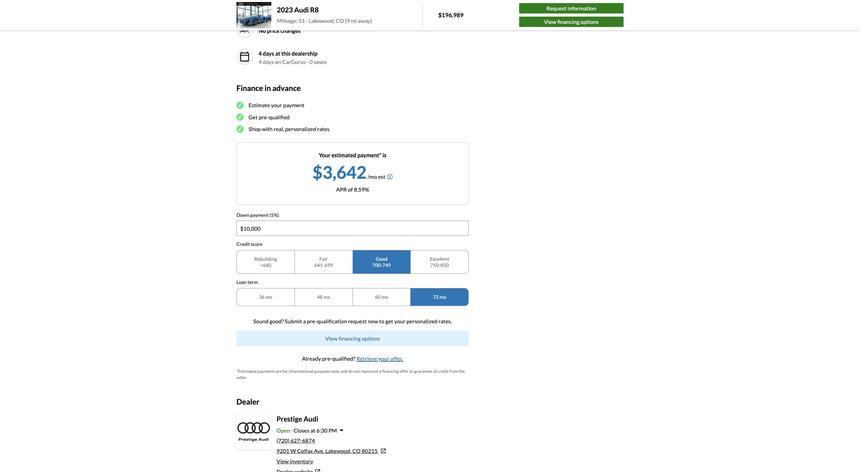 Task type: locate. For each thing, give the bounding box(es) containing it.
1 horizontal spatial options
[[581, 18, 599, 25]]

of right apr
[[348, 186, 353, 193]]

this left vehicle
[[269, 5, 278, 11]]

0 vertical spatial a
[[303, 318, 306, 324]]

to
[[380, 318, 385, 324]]

credit
[[438, 369, 449, 374]]

good?
[[270, 318, 284, 324]]

est
[[378, 173, 386, 180]]

1 vertical spatial view
[[326, 335, 338, 342]]

1 horizontal spatial payment
[[283, 102, 305, 108]]

days down price
[[263, 50, 274, 57]]

mo right 48 at bottom left
[[324, 294, 330, 300]]

of
[[263, 5, 268, 11], [348, 186, 353, 193], [434, 369, 437, 374]]

0 vertical spatial lakewood,
[[309, 17, 335, 24]]

1 vertical spatial personalized
[[407, 318, 438, 324]]

1 mo from the left
[[266, 294, 272, 300]]

information
[[568, 5, 597, 11]]

view inventory
[[277, 458, 313, 465]]

this for dealership
[[282, 50, 291, 57]]

1 vertical spatial your
[[395, 318, 406, 324]]

4 mo from the left
[[440, 294, 447, 300]]

options down now
[[362, 335, 380, 342]]

0 horizontal spatial view financing options
[[326, 335, 380, 342]]

request information
[[547, 5, 597, 11]]

retrieve your offer. link
[[357, 355, 403, 362]]

0 vertical spatial of
[[263, 5, 268, 11]]

1 vertical spatial 4
[[259, 58, 262, 65]]

2023 audi r8 image
[[237, 2, 271, 28]]

1 horizontal spatial view
[[326, 335, 338, 342]]

0 vertical spatial at
[[275, 50, 280, 57]]

2 horizontal spatial pre-
[[322, 355, 333, 362]]

80215
[[362, 448, 378, 454]]

36
[[259, 294, 265, 300]]

estimated
[[332, 152, 357, 158]]

co left the (9
[[336, 17, 344, 24]]

0 horizontal spatial co
[[336, 17, 344, 24]]

2 vertical spatial pre-
[[322, 355, 333, 362]]

only,
[[332, 369, 340, 374]]

of right msrp
[[263, 5, 268, 11]]

view for the left the view financing options button
[[326, 335, 338, 342]]

0 vertical spatial ·
[[306, 17, 308, 24]]

pre- up purposes
[[322, 355, 333, 362]]

open
[[277, 427, 290, 434]]

view financing options down request information button in the right top of the page
[[544, 18, 599, 25]]

good
[[376, 256, 388, 262]]

9201 w colfax ave , lakewood, co 80215
[[277, 448, 378, 454]]

699
[[325, 262, 333, 268]]

personalized left rates.
[[407, 318, 438, 324]]

guarantee
[[414, 369, 433, 374]]

0 vertical spatial days
[[263, 50, 274, 57]]

0 vertical spatial 4
[[259, 50, 262, 57]]

9201
[[277, 448, 290, 454]]

pre- for get
[[259, 114, 269, 120]]

lakewood, inside '2023 audi r8 mileage: 51 · lakewood, co (9 mi away)'
[[309, 17, 335, 24]]

2 4 from the top
[[259, 58, 262, 65]]

mileage:
[[277, 17, 298, 24]]

1 vertical spatial days
[[263, 58, 274, 65]]

your up qualified
[[271, 102, 282, 108]]

0 vertical spatial is
[[297, 5, 301, 11]]

0 vertical spatial pre-
[[259, 114, 269, 120]]

this inside 4 days at this dealership 4 days on cargurus · 0 saves
[[282, 50, 291, 57]]

at inside 4 days at this dealership 4 days on cargurus · 0 saves
[[275, 50, 280, 57]]

view down qualification
[[326, 335, 338, 342]]

1 horizontal spatial this
[[282, 50, 291, 57]]

fair 641-699
[[315, 256, 333, 268]]

changes
[[281, 27, 301, 34]]

(5%)
[[270, 212, 279, 218]]

financing for the left the view financing options button
[[339, 335, 361, 342]]

0 vertical spatial this
[[269, 5, 278, 11]]

750-
[[431, 262, 441, 268]]

view down 'request'
[[544, 18, 557, 25]]

1 vertical spatial co
[[353, 448, 361, 454]]

1 vertical spatial of
[[348, 186, 353, 193]]

pre-
[[259, 114, 269, 120], [307, 318, 317, 324], [322, 355, 333, 362]]

retrieve
[[357, 355, 377, 362]]

at for this
[[275, 50, 280, 57]]

1 horizontal spatial at
[[311, 427, 316, 434]]

payment down advance
[[283, 102, 305, 108]]

0 vertical spatial financing
[[558, 18, 580, 25]]

72 mo
[[433, 294, 447, 300]]

0 vertical spatial view financing options
[[544, 18, 599, 25]]

0 horizontal spatial a
[[303, 318, 306, 324]]

0 vertical spatial options
[[581, 18, 599, 25]]

2 vertical spatial financing
[[382, 369, 399, 374]]

audi
[[294, 5, 309, 14], [304, 415, 318, 423]]

purposes
[[314, 369, 331, 374]]

options down information
[[581, 18, 599, 25]]

and
[[341, 369, 348, 374]]

financing down sound good? submit a pre-qualification request now to get your personalized rates.
[[339, 335, 361, 342]]

2 vertical spatial your
[[378, 355, 390, 362]]

your right get
[[395, 318, 406, 324]]

1 horizontal spatial pre-
[[307, 318, 317, 324]]

1 horizontal spatial view financing options button
[[519, 17, 624, 27]]

60
[[375, 294, 381, 300]]

prestige
[[277, 415, 302, 423]]

0 vertical spatial co
[[336, 17, 344, 24]]

mo for 60 mo
[[382, 294, 388, 300]]

3 mo from the left
[[382, 294, 388, 300]]

0 horizontal spatial of
[[263, 5, 268, 11]]

this for vehicle
[[269, 5, 278, 11]]

1 vertical spatial this
[[282, 50, 291, 57]]

1 vertical spatial a
[[380, 369, 382, 374]]

view financing options button
[[519, 17, 624, 27], [237, 331, 469, 346]]

r8
[[310, 5, 319, 14]]

the
[[237, 5, 246, 11]]

1 vertical spatial view financing options
[[326, 335, 380, 342]]

audi for prestige
[[304, 415, 318, 423]]

4 down no
[[259, 50, 262, 57]]

1 vertical spatial pre-
[[307, 318, 317, 324]]

1 vertical spatial is
[[383, 152, 387, 158]]

lakewood, down r8
[[309, 17, 335, 24]]

price
[[267, 27, 280, 34]]

fair
[[320, 256, 328, 262]]

0 horizontal spatial at
[[275, 50, 280, 57]]

is right vehicle
[[297, 5, 301, 11]]

1 horizontal spatial your
[[378, 355, 390, 362]]

view for rightmost the view financing options button
[[544, 18, 557, 25]]

this up cargurus
[[282, 50, 291, 57]]

of left credit
[[434, 369, 437, 374]]

0 horizontal spatial your
[[271, 102, 282, 108]]

1 horizontal spatial financing
[[382, 369, 399, 374]]

down payment (5%)
[[237, 212, 279, 218]]

shop
[[249, 126, 261, 132]]

/mo
[[368, 173, 377, 180]]

vehicle
[[279, 5, 296, 11]]

at left 6:30
[[311, 427, 316, 434]]

2 horizontal spatial of
[[434, 369, 437, 374]]

of inside *estimated payments are for informational purposes only, and do not represent a financing offer or guarantee of credit from the seller.
[[434, 369, 437, 374]]

financing left offer
[[382, 369, 399, 374]]

co left 80215
[[353, 448, 361, 454]]

0 vertical spatial audi
[[294, 5, 309, 14]]

8.59%
[[354, 186, 369, 193]]

· left 0
[[307, 58, 309, 65]]

audi up "51"
[[294, 5, 309, 14]]

mo right 60
[[382, 294, 388, 300]]

mo right 72
[[440, 294, 447, 300]]

your
[[271, 102, 282, 108], [395, 318, 406, 324], [378, 355, 390, 362]]

lakewood,
[[309, 17, 335, 24], [326, 448, 352, 454]]

0 horizontal spatial financing
[[339, 335, 361, 342]]

pre- right get
[[259, 114, 269, 120]]

$3,642
[[313, 162, 367, 183]]

2 vertical spatial view
[[277, 458, 289, 465]]

2 vertical spatial of
[[434, 369, 437, 374]]

0 horizontal spatial pre-
[[259, 114, 269, 120]]

36 mo
[[259, 294, 272, 300]]

submit
[[285, 318, 302, 324]]

view down '9201'
[[277, 458, 289, 465]]

view financing options for rightmost the view financing options button
[[544, 18, 599, 25]]

1 vertical spatial ·
[[307, 58, 309, 65]]

1 vertical spatial at
[[311, 427, 316, 434]]

a right submit
[[303, 318, 306, 324]]

at up on
[[275, 50, 280, 57]]

payment left (5%)
[[250, 212, 269, 218]]

rates.
[[439, 318, 452, 324]]

audi for 2023
[[294, 5, 309, 14]]

no price changes
[[259, 27, 301, 34]]

4 days at this dealership image
[[237, 48, 253, 65], [239, 51, 250, 62]]

0 vertical spatial view financing options button
[[519, 17, 624, 27]]

view financing options down sound good? submit a pre-qualification request now to get your personalized rates.
[[326, 335, 380, 342]]

0 horizontal spatial payment
[[250, 212, 269, 218]]

a right represent at the bottom of the page
[[380, 369, 382, 374]]

pre- right submit
[[307, 318, 317, 324]]

·
[[306, 17, 308, 24], [307, 58, 309, 65]]

1 vertical spatial options
[[362, 335, 380, 342]]

mo right '36'
[[266, 294, 272, 300]]

term
[[248, 279, 258, 285]]

is right payment*
[[383, 152, 387, 158]]

0 vertical spatial view
[[544, 18, 557, 25]]

rates
[[317, 126, 330, 132]]

1 vertical spatial audi
[[304, 415, 318, 423]]

prestige audi image
[[237, 415, 271, 449]]

1 horizontal spatial a
[[380, 369, 382, 374]]

2 horizontal spatial view
[[544, 18, 557, 25]]

payments
[[257, 369, 275, 374]]

1 horizontal spatial view financing options
[[544, 18, 599, 25]]

850
[[441, 262, 449, 268]]

1 horizontal spatial of
[[348, 186, 353, 193]]

0 horizontal spatial view financing options button
[[237, 331, 469, 346]]

rebuilding
[[254, 256, 277, 262]]

audi inside '2023 audi r8 mileage: 51 · lakewood, co (9 mi away)'
[[294, 5, 309, 14]]

$3,642 /mo est
[[313, 162, 386, 183]]

0 vertical spatial personalized
[[285, 126, 316, 132]]

· right "51"
[[306, 17, 308, 24]]

(720)
[[277, 437, 290, 444]]

lakewood, right ,
[[326, 448, 352, 454]]

personalized right "real,"
[[285, 126, 316, 132]]

score
[[251, 241, 263, 247]]

view financing options button down request information button in the right top of the page
[[519, 17, 624, 27]]

0 horizontal spatial this
[[269, 5, 278, 11]]

view financing options for the left the view financing options button
[[326, 335, 380, 342]]

a
[[303, 318, 306, 324], [380, 369, 382, 374]]

1 vertical spatial financing
[[339, 335, 361, 342]]

pre- for already
[[322, 355, 333, 362]]

financing down request information button in the right top of the page
[[558, 18, 580, 25]]

1 vertical spatial lakewood,
[[326, 448, 352, 454]]

view financing options button down sound good? submit a pre-qualification request now to get your personalized rates.
[[237, 331, 469, 346]]

sound good? submit a pre-qualification request now to get your personalized rates.
[[253, 318, 452, 324]]

2 horizontal spatial financing
[[558, 18, 580, 25]]

request information button
[[519, 3, 624, 14]]

audi up open closes at 6:30 pm
[[304, 415, 318, 423]]

credit score
[[237, 241, 263, 247]]

from
[[450, 369, 458, 374]]

days left on
[[263, 58, 274, 65]]

2 mo from the left
[[324, 294, 330, 300]]

6874
[[302, 437, 315, 444]]

informational
[[289, 369, 314, 374]]

<640
[[260, 262, 271, 268]]

options
[[581, 18, 599, 25], [362, 335, 380, 342]]

request
[[547, 5, 567, 11]]

4 left on
[[259, 58, 262, 65]]

your left offer.
[[378, 355, 390, 362]]

offer.
[[391, 355, 403, 362]]

1 vertical spatial view financing options button
[[237, 331, 469, 346]]



Task type: vqa. For each thing, say whether or not it's contained in the screenshot.
rightmost personalized
yes



Task type: describe. For each thing, give the bounding box(es) containing it.
0 horizontal spatial view
[[277, 458, 289, 465]]

48
[[317, 294, 323, 300]]

or
[[410, 369, 414, 374]]

caret down image
[[340, 428, 343, 433]]

open closes at 6:30 pm
[[277, 427, 337, 434]]

749
[[383, 262, 391, 268]]

51
[[299, 17, 305, 24]]

· inside 4 days at this dealership 4 days on cargurus · 0 saves
[[307, 58, 309, 65]]

saves
[[314, 58, 327, 65]]

2023
[[277, 5, 293, 14]]

apr of 8.59%
[[336, 186, 369, 193]]

0 vertical spatial your
[[271, 102, 282, 108]]

no price changes image
[[237, 21, 253, 38]]

msrp
[[247, 5, 262, 11]]

prestige audi link
[[277, 415, 318, 423]]

not
[[354, 369, 360, 374]]

good 700-749
[[373, 256, 391, 268]]

prestige audi
[[277, 415, 318, 423]]

cargurus
[[282, 58, 306, 65]]

1 horizontal spatial co
[[353, 448, 361, 454]]

your estimated payment* is
[[319, 152, 387, 158]]

at for 6:30
[[311, 427, 316, 434]]

dealer website image
[[315, 469, 321, 472]]

4 days at this dealership 4 days on cargurus · 0 saves
[[259, 50, 327, 65]]

advance
[[273, 83, 301, 93]]

request
[[348, 318, 367, 324]]

estimate your payment
[[249, 102, 305, 108]]

colfax
[[297, 448, 313, 454]]

(720) 627-6874 link
[[277, 437, 315, 444]]

0 horizontal spatial personalized
[[285, 126, 316, 132]]

mo for 36 mo
[[266, 294, 272, 300]]

a inside *estimated payments are for informational purposes only, and do not represent a financing offer or guarantee of credit from the seller.
[[380, 369, 382, 374]]

qualification
[[317, 318, 347, 324]]

1 horizontal spatial is
[[383, 152, 387, 158]]

2 horizontal spatial your
[[395, 318, 406, 324]]

get
[[249, 114, 258, 120]]

dealership
[[292, 50, 318, 57]]

1 vertical spatial payment
[[250, 212, 269, 218]]

excellent
[[430, 256, 450, 262]]

estimate
[[249, 102, 270, 108]]

excellent 750-850
[[430, 256, 450, 268]]

1 horizontal spatial personalized
[[407, 318, 438, 324]]

co inside '2023 audi r8 mileage: 51 · lakewood, co (9 mi away)'
[[336, 17, 344, 24]]

shop with real, personalized rates
[[249, 126, 330, 132]]

info circle image
[[387, 174, 393, 179]]

(720) 627-6874
[[277, 437, 315, 444]]

credit
[[237, 241, 250, 247]]

rebuilding <640
[[254, 256, 277, 268]]

700-
[[373, 262, 383, 268]]

financing inside *estimated payments are for informational purposes only, and do not represent a financing offer or guarantee of credit from the seller.
[[382, 369, 399, 374]]

$196,290.
[[302, 5, 327, 11]]

finance
[[237, 83, 263, 93]]

ave
[[314, 448, 323, 454]]

1 days from the top
[[263, 50, 274, 57]]

627-
[[291, 437, 302, 444]]

view inventory link
[[277, 458, 313, 465]]

for
[[283, 369, 288, 374]]

already
[[302, 355, 321, 362]]

your
[[319, 152, 331, 158]]

loan term
[[237, 279, 258, 285]]

*estimated
[[237, 369, 257, 374]]

are
[[276, 369, 282, 374]]

offer
[[400, 369, 409, 374]]

*estimated payments are for informational purposes only, and do not represent a financing offer or guarantee of credit from the seller.
[[237, 369, 465, 380]]

2023 audi r8 mileage: 51 · lakewood, co (9 mi away)
[[277, 5, 372, 24]]

pm
[[329, 427, 337, 434]]

60 mo
[[375, 294, 388, 300]]

1 4 from the top
[[259, 50, 262, 57]]

2 days from the top
[[263, 58, 274, 65]]

· inside '2023 audi r8 mileage: 51 · lakewood, co (9 mi away)'
[[306, 17, 308, 24]]

finance in advance
[[237, 83, 301, 93]]

already pre-qualified? retrieve your offer.
[[302, 355, 403, 362]]

6:30
[[317, 427, 328, 434]]

0 vertical spatial payment
[[283, 102, 305, 108]]

qualified?
[[332, 355, 356, 362]]

641-
[[315, 262, 325, 268]]

no price changes image
[[239, 24, 250, 35]]

inventory
[[290, 458, 313, 465]]

do
[[349, 369, 353, 374]]

on
[[275, 58, 281, 65]]

real,
[[274, 126, 284, 132]]

mo for 48 mo
[[324, 294, 330, 300]]

48 mo
[[317, 294, 330, 300]]

0 horizontal spatial is
[[297, 5, 301, 11]]

qualified
[[269, 114, 290, 120]]

no
[[259, 27, 266, 34]]

Down payment (5%) text field
[[237, 221, 469, 236]]

apr
[[336, 186, 347, 193]]

now
[[368, 318, 378, 324]]

financing for rightmost the view financing options button
[[558, 18, 580, 25]]

0 horizontal spatial options
[[362, 335, 380, 342]]

payment*
[[358, 152, 382, 158]]

$196,989
[[439, 11, 464, 19]]

mo for 72 mo
[[440, 294, 447, 300]]



